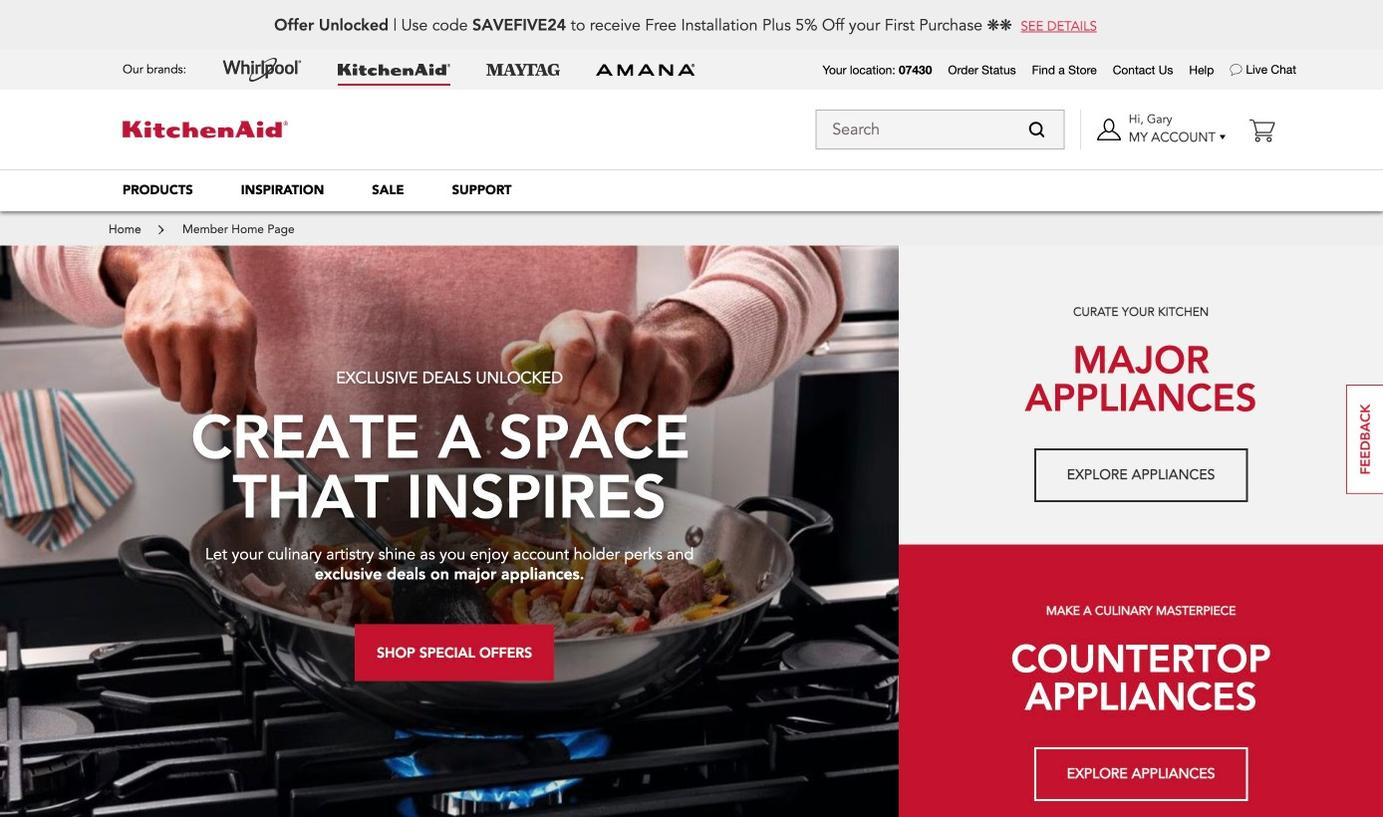Task type: locate. For each thing, give the bounding box(es) containing it.
whirlpool image
[[222, 58, 302, 82]]

inspiration element
[[241, 181, 324, 199]]

products element
[[123, 181, 193, 199]]

1 horizontal spatial kitchenaid image
[[338, 64, 451, 76]]

site feedback image
[[1347, 385, 1384, 495]]

sale element
[[372, 181, 404, 199]]

0 vertical spatial kitchenaid image
[[338, 64, 451, 76]]

maytag image
[[487, 64, 560, 76]]

kitchenaid image
[[338, 64, 451, 76], [123, 121, 288, 138]]

termasthead image
[[900, 545, 1384, 818]]

1 vertical spatial kitchenaid image
[[123, 121, 288, 138]]

secmasthead image
[[900, 246, 1384, 545]]

menu
[[99, 170, 1285, 211]]



Task type: describe. For each thing, give the bounding box(es) containing it.
support element
[[452, 181, 512, 199]]

0 horizontal spatial kitchenaid image
[[123, 121, 288, 138]]

Search search field
[[816, 110, 1065, 150]]

amana image
[[596, 63, 696, 77]]



Task type: vqa. For each thing, say whether or not it's contained in the screenshot.
THE DASHBOARD
no



